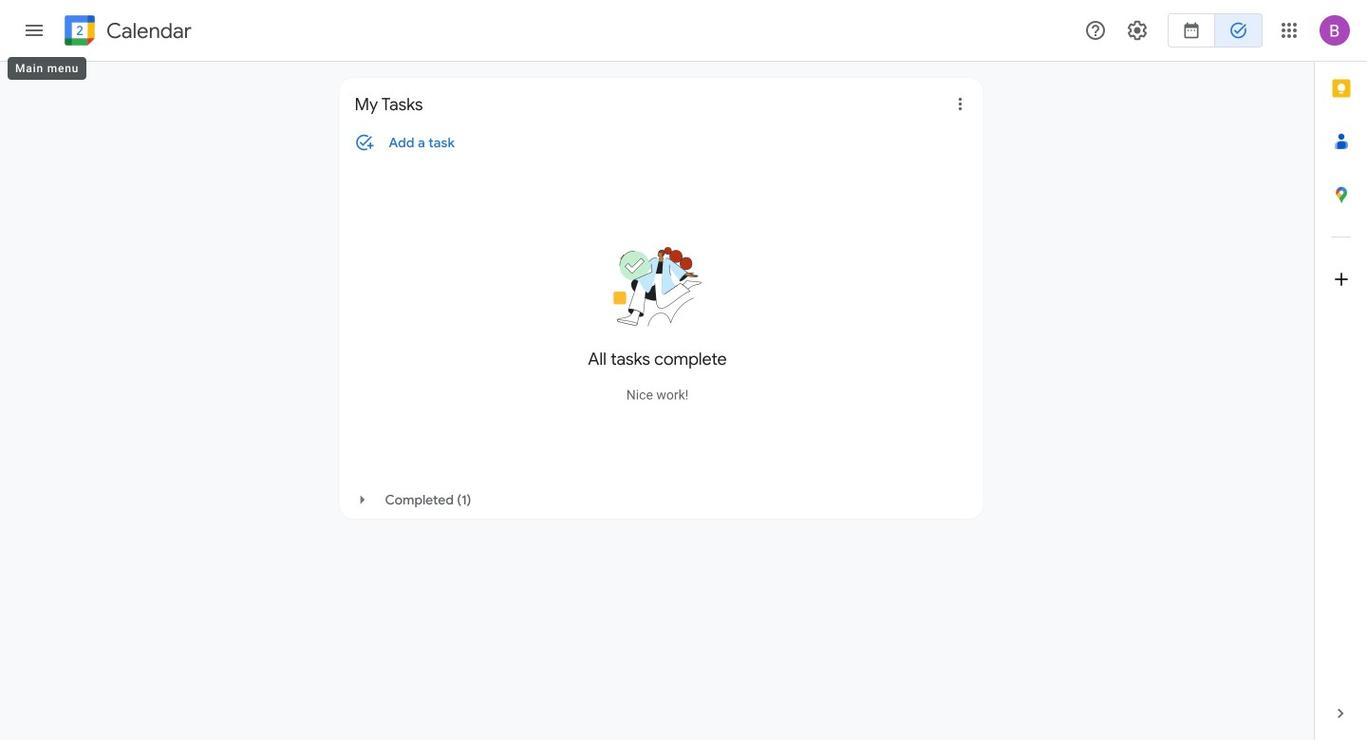 Task type: locate. For each thing, give the bounding box(es) containing it.
settings menu image
[[1127, 19, 1149, 42]]

heading inside the calendar element
[[103, 19, 192, 42]]

tab list
[[1316, 62, 1368, 687]]

support menu image
[[1085, 19, 1108, 42]]

heading
[[103, 19, 192, 42]]



Task type: vqa. For each thing, say whether or not it's contained in the screenshot.
meetings
no



Task type: describe. For each thing, give the bounding box(es) containing it.
tasks sidebar image
[[23, 19, 46, 42]]

calendar element
[[61, 11, 192, 53]]



